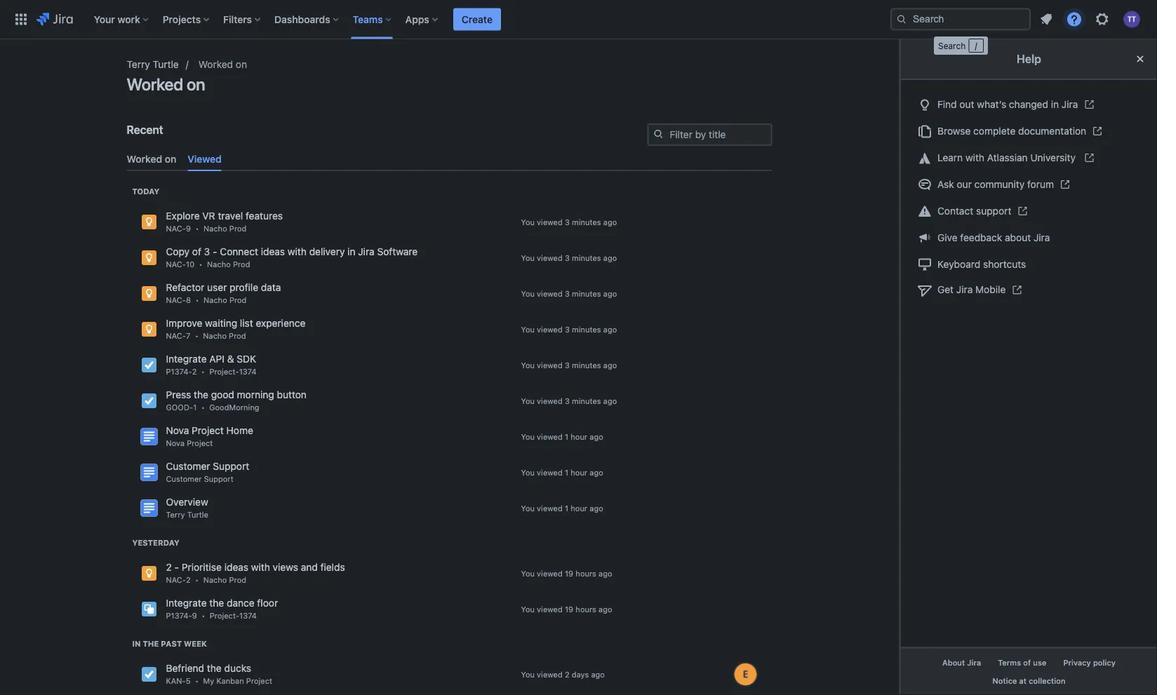 Task type: vqa. For each thing, say whether or not it's contained in the screenshot.
bottom THE A
no



Task type: describe. For each thing, give the bounding box(es) containing it.
project- for api
[[209, 367, 239, 376]]

0 horizontal spatial on
[[165, 154, 176, 165]]

jira inside button
[[968, 659, 982, 668]]

nac- inside 2 - prioritise ideas with views and fields nac-2 • nacho prod
[[166, 576, 186, 585]]

you for integrate the dance floor
[[521, 605, 535, 614]]

1 nova from the top
[[166, 425, 189, 436]]

integrate api & sdk p1374-2 • project-1374
[[166, 353, 257, 376]]

goodmorning
[[209, 403, 259, 412]]

viewed for copy of 3 - connect ideas with delivery in jira software
[[537, 253, 563, 262]]

you viewed 1 hour ago for overview
[[521, 504, 604, 513]]

jira inside copy of 3 - connect ideas with delivery in jira software nac-10 • nacho prod
[[358, 246, 375, 257]]

primary element
[[8, 0, 891, 39]]

days
[[572, 670, 589, 679]]

floor
[[257, 597, 278, 609]]

3 for press the good morning button
[[565, 397, 570, 406]]

0 vertical spatial support
[[213, 460, 249, 472]]

2 vertical spatial worked
[[127, 154, 162, 165]]

notice at collection
[[993, 677, 1066, 686]]

you viewed 19 hours ago for 2 - prioritise ideas with views and fields
[[521, 569, 612, 578]]

prioritise
[[182, 561, 222, 573]]

the for press
[[194, 389, 208, 400]]

• inside 2 - prioritise ideas with views and fields nac-2 • nacho prod
[[195, 576, 199, 585]]

1 vertical spatial on
[[187, 74, 205, 94]]

befriend
[[166, 663, 204, 674]]

community
[[975, 178, 1025, 190]]

what's
[[977, 98, 1007, 110]]

overview terry turtle
[[166, 496, 208, 519]]

terms
[[998, 659, 1022, 668]]

terms of use link
[[990, 655, 1055, 672]]

1 inside press the good morning button good-1 • goodmorning
[[193, 403, 197, 412]]

week
[[184, 640, 207, 649]]

prod for list
[[229, 331, 246, 340]]

viewed for refactor user profile data
[[537, 289, 563, 298]]

nac- for improve
[[166, 331, 186, 340]]

features
[[246, 210, 283, 221]]

find out what's changed in jira link
[[913, 91, 1146, 118]]

notice
[[993, 677, 1017, 686]]

improve
[[166, 317, 202, 329]]

you viewed 3 minutes ago for press the good morning button
[[521, 397, 617, 406]]

0 vertical spatial on
[[236, 59, 247, 70]]

press
[[166, 389, 191, 400]]

collection
[[1029, 677, 1066, 686]]

viewed
[[188, 154, 222, 165]]

you viewed 3 minutes ago for copy of 3 - connect ideas with delivery in jira software
[[521, 253, 617, 262]]

p1374- for integrate api & sdk
[[166, 367, 192, 376]]

ago for refactor user profile data
[[604, 289, 617, 298]]

about jira
[[943, 659, 982, 668]]

1 vertical spatial worked
[[127, 74, 183, 94]]

• inside integrate api & sdk p1374-2 • project-1374
[[201, 367, 205, 376]]

3 for improve waiting list experience
[[565, 325, 570, 334]]

jira image for integrate api & sdk
[[141, 357, 158, 374]]

search image
[[653, 128, 664, 140]]

keyboard
[[938, 258, 981, 270]]

nac- for refactor
[[166, 295, 186, 305]]

nacho for waiting
[[203, 331, 227, 340]]

teams
[[353, 13, 383, 25]]

university
[[1031, 152, 1076, 163]]

you for copy of 3 - connect ideas with delivery in jira software
[[521, 253, 535, 262]]

help image
[[1066, 11, 1083, 28]]

in inside copy of 3 - connect ideas with delivery in jira software nac-10 • nacho prod
[[348, 246, 356, 257]]

data
[[261, 281, 281, 293]]

work
[[118, 13, 140, 25]]

• inside integrate the dance floor p1374-9 • project-1374
[[202, 611, 205, 620]]

you viewed 3 minutes ago for improve waiting list experience
[[521, 325, 617, 334]]

viewed for customer support
[[537, 468, 563, 477]]

jira image for refactor
[[141, 285, 158, 302]]

9 for integrate
[[192, 611, 197, 620]]

terry turtle link
[[127, 56, 179, 73]]

you for 2 - prioritise ideas with views and fields
[[521, 569, 535, 578]]

profile
[[230, 281, 258, 293]]

improve waiting list experience nac-7 • nacho prod
[[166, 317, 306, 340]]

ideas inside copy of 3 - connect ideas with delivery in jira software nac-10 • nacho prod
[[261, 246, 285, 257]]

viewed for improve waiting list experience
[[537, 325, 563, 334]]

ducks
[[224, 663, 251, 674]]

copy
[[166, 246, 190, 257]]

browse complete documentation
[[938, 125, 1087, 137]]

viewed for 2 - prioritise ideas with views and fields
[[537, 569, 563, 578]]

ago for copy of 3 - connect ideas with delivery in jira software
[[604, 253, 617, 262]]

terry turtle
[[127, 59, 179, 70]]

overview
[[166, 496, 208, 508]]

get jira mobile
[[938, 284, 1006, 296]]

project inside befriend the ducks kan-5 • my kanban project
[[246, 677, 272, 686]]

vr
[[202, 210, 215, 221]]

hours for integrate the dance floor
[[576, 605, 597, 614]]

good-
[[166, 403, 193, 412]]

you for befriend the ducks
[[521, 670, 535, 679]]

jira image for copy of 3 - connect ideas with delivery in jira software
[[141, 249, 158, 266]]

the for befriend
[[207, 663, 222, 674]]

today
[[132, 187, 160, 196]]

contact support
[[938, 205, 1012, 217]]

learn
[[938, 152, 963, 163]]

projects
[[163, 13, 201, 25]]

2 customer from the top
[[166, 474, 202, 484]]

hour for nova project home
[[571, 432, 588, 441]]

1 vertical spatial project
[[187, 439, 213, 448]]

out
[[960, 98, 975, 110]]

eloisefrancis23 image
[[735, 664, 757, 686]]

find
[[938, 98, 957, 110]]

jira image for improve
[[141, 321, 158, 338]]

• inside improve waiting list experience nac-7 • nacho prod
[[195, 331, 199, 340]]

nacho inside copy of 3 - connect ideas with delivery in jira software nac-10 • nacho prod
[[207, 260, 231, 269]]

close image
[[1132, 51, 1149, 67]]

/
[[975, 41, 978, 51]]

nacho for user
[[204, 295, 227, 305]]

2 - prioritise ideas with views and fields nac-2 • nacho prod
[[166, 561, 345, 585]]

- inside 2 - prioritise ideas with views and fields nac-2 • nacho prod
[[175, 561, 179, 573]]

confluence image
[[141, 500, 158, 517]]

dashboards button
[[270, 8, 344, 31]]

- inside copy of 3 - connect ideas with delivery in jira software nac-10 • nacho prod
[[213, 246, 217, 257]]

1 for customer support
[[565, 468, 569, 477]]

keyboard shortcuts link
[[913, 251, 1146, 277]]

filters button
[[219, 8, 266, 31]]

waiting
[[205, 317, 237, 329]]

about
[[1005, 232, 1031, 244]]

you for explore vr travel features
[[521, 218, 535, 227]]

ago for integrate api & sdk
[[604, 361, 617, 370]]

7
[[186, 331, 190, 340]]

software
[[377, 246, 418, 257]]

keyboard shortcuts
[[938, 258, 1026, 270]]

learn with atlassian university link
[[913, 145, 1146, 171]]

of for terms
[[1024, 659, 1031, 668]]

minutes for improve waiting list experience
[[572, 325, 601, 334]]

ask our community forum
[[938, 178, 1054, 190]]

1374 for sdk
[[239, 367, 257, 376]]

kanban
[[216, 677, 244, 686]]

terry inside overview terry turtle
[[166, 510, 185, 519]]

you for improve waiting list experience
[[521, 325, 535, 334]]

viewed for integrate the dance floor
[[537, 605, 563, 614]]

at
[[1020, 677, 1027, 686]]

prod inside copy of 3 - connect ideas with delivery in jira software nac-10 • nacho prod
[[233, 260, 250, 269]]

browse
[[938, 125, 971, 137]]

create button
[[453, 8, 501, 31]]

0 vertical spatial with
[[966, 152, 985, 163]]

integrate the dance floor p1374-9 • project-1374
[[166, 597, 278, 620]]

ago for integrate the dance floor
[[599, 605, 612, 614]]

delivery
[[309, 246, 345, 257]]

dashboards
[[275, 13, 330, 25]]

atlassian
[[988, 152, 1028, 163]]

about
[[943, 659, 965, 668]]

create
[[462, 13, 493, 25]]

press the good morning button good-1 • goodmorning
[[166, 389, 307, 412]]

api
[[209, 353, 225, 365]]

you viewed 3 minutes ago for explore vr travel features
[[521, 218, 617, 227]]

good
[[211, 389, 234, 400]]



Task type: locate. For each thing, give the bounding box(es) containing it.
0 vertical spatial worked
[[198, 59, 233, 70]]

nacho inside 'explore vr travel features nac-9 • nacho prod'
[[204, 224, 227, 233]]

jira image for integrate the dance floor
[[141, 601, 158, 618]]

11 viewed from the top
[[537, 605, 563, 614]]

privacy
[[1064, 659, 1091, 668]]

with
[[966, 152, 985, 163], [288, 246, 307, 257], [251, 561, 270, 573]]

changed
[[1009, 98, 1049, 110]]

1 vertical spatial nova
[[166, 439, 185, 448]]

3 inside copy of 3 - connect ideas with delivery in jira software nac-10 • nacho prod
[[204, 246, 210, 257]]

1 horizontal spatial ideas
[[261, 246, 285, 257]]

ago for overview
[[590, 504, 604, 513]]

your work
[[94, 13, 140, 25]]

2 1374 from the top
[[239, 611, 257, 620]]

prod for profile
[[229, 295, 247, 305]]

0 vertical spatial you viewed 1 hour ago
[[521, 432, 604, 441]]

1 vertical spatial of
[[1024, 659, 1031, 668]]

browse complete documentation link
[[913, 118, 1146, 145]]

ideas inside 2 - prioritise ideas with views and fields nac-2 • nacho prod
[[224, 561, 249, 573]]

•
[[195, 224, 199, 233], [199, 260, 203, 269], [195, 295, 199, 305], [195, 331, 199, 340], [201, 367, 205, 376], [201, 403, 205, 412], [195, 576, 199, 585], [202, 611, 205, 620], [195, 677, 199, 686]]

befriend the ducks kan-5 • my kanban project
[[166, 663, 272, 686]]

nac- inside copy of 3 - connect ideas with delivery in jira software nac-10 • nacho prod
[[166, 260, 186, 269]]

the left "good"
[[194, 389, 208, 400]]

ago for customer support
[[590, 468, 604, 477]]

support
[[977, 205, 1012, 217]]

prod down profile
[[229, 295, 247, 305]]

0 vertical spatial project
[[192, 425, 224, 436]]

copy of 3 - connect ideas with delivery in jira software nac-10 • nacho prod
[[166, 246, 418, 269]]

9
[[186, 224, 191, 233], [192, 611, 197, 620]]

1 you from the top
[[521, 218, 535, 227]]

10
[[186, 260, 195, 269]]

your
[[94, 13, 115, 25]]

privacy policy link
[[1055, 655, 1125, 672]]

morning
[[237, 389, 274, 400]]

2 you viewed 19 hours ago from the top
[[521, 605, 612, 614]]

the inside integrate the dance floor p1374-9 • project-1374
[[209, 597, 224, 609]]

projects button
[[158, 8, 215, 31]]

prod for travel
[[229, 224, 247, 233]]

5 you viewed 3 minutes ago from the top
[[521, 361, 617, 370]]

2 you viewed 3 minutes ago from the top
[[521, 253, 617, 262]]

• inside copy of 3 - connect ideas with delivery in jira software nac-10 • nacho prod
[[199, 260, 203, 269]]

1 vertical spatial turtle
[[187, 510, 208, 519]]

1 horizontal spatial on
[[187, 74, 205, 94]]

19 for integrate the dance floor
[[565, 605, 574, 614]]

Filter by title field
[[649, 125, 771, 145]]

settings image
[[1094, 11, 1111, 28]]

jira image up in
[[141, 601, 158, 618]]

jira image left refactor
[[141, 285, 158, 302]]

• inside 'explore vr travel features nac-9 • nacho prod'
[[195, 224, 199, 233]]

viewed for press the good morning button
[[537, 397, 563, 406]]

the inside press the good morning button good-1 • goodmorning
[[194, 389, 208, 400]]

contact
[[938, 205, 974, 217]]

mobile
[[976, 284, 1006, 296]]

p1374- up 'past'
[[166, 611, 192, 620]]

project- inside integrate api & sdk p1374-2 • project-1374
[[209, 367, 239, 376]]

0 vertical spatial jira image
[[141, 285, 158, 302]]

6 jira image from the top
[[141, 601, 158, 618]]

0 vertical spatial confluence image
[[141, 428, 158, 445]]

0 horizontal spatial turtle
[[153, 59, 179, 70]]

3 viewed from the top
[[537, 289, 563, 298]]

the for integrate
[[209, 597, 224, 609]]

jira image
[[37, 11, 73, 28], [37, 11, 73, 28]]

jira image left press
[[141, 393, 158, 410]]

ago for 2 - prioritise ideas with views and fields
[[599, 569, 612, 578]]

&
[[227, 353, 234, 365]]

integrate down prioritise
[[166, 597, 207, 609]]

6 minutes from the top
[[572, 397, 601, 406]]

6 you viewed 3 minutes ago from the top
[[521, 397, 617, 406]]

prod up dance
[[229, 576, 246, 585]]

you viewed 1 hour ago
[[521, 432, 604, 441], [521, 468, 604, 477], [521, 504, 604, 513]]

1 integrate from the top
[[166, 353, 207, 365]]

integrate for integrate the dance floor
[[166, 597, 207, 609]]

0 horizontal spatial -
[[175, 561, 179, 573]]

viewed for overview
[[537, 504, 563, 513]]

3 for copy of 3 - connect ideas with delivery in jira software
[[565, 253, 570, 262]]

19
[[565, 569, 574, 578], [565, 605, 574, 614]]

6 you from the top
[[521, 397, 535, 406]]

refactor
[[166, 281, 205, 293]]

0 vertical spatial terry
[[127, 59, 150, 70]]

1 vertical spatial -
[[175, 561, 179, 573]]

1 hours from the top
[[576, 569, 597, 578]]

2 project- from the top
[[210, 611, 239, 620]]

minutes for integrate api & sdk
[[572, 361, 601, 370]]

nacho up user
[[207, 260, 231, 269]]

1 horizontal spatial 9
[[192, 611, 197, 620]]

2 inside integrate api & sdk p1374-2 • project-1374
[[192, 367, 197, 376]]

minutes for explore vr travel features
[[572, 218, 601, 227]]

teams button
[[349, 8, 397, 31]]

p1374-
[[166, 367, 192, 376], [166, 611, 192, 620]]

1374 inside integrate the dance floor p1374-9 • project-1374
[[239, 611, 257, 620]]

nac- down refactor
[[166, 295, 186, 305]]

viewed
[[537, 218, 563, 227], [537, 253, 563, 262], [537, 289, 563, 298], [537, 325, 563, 334], [537, 361, 563, 370], [537, 397, 563, 406], [537, 432, 563, 441], [537, 468, 563, 477], [537, 504, 563, 513], [537, 569, 563, 578], [537, 605, 563, 614], [537, 670, 563, 679]]

the inside befriend the ducks kan-5 • my kanban project
[[207, 663, 222, 674]]

nacho down vr
[[204, 224, 227, 233]]

12 you from the top
[[521, 670, 535, 679]]

minutes for press the good morning button
[[572, 397, 601, 406]]

1 vertical spatial hours
[[576, 605, 597, 614]]

in right changed
[[1051, 98, 1059, 110]]

p1374- for integrate the dance floor
[[166, 611, 192, 620]]

2 nova from the top
[[166, 439, 185, 448]]

1374 down dance
[[239, 611, 257, 620]]

nac- for explore
[[166, 224, 186, 233]]

ago for explore vr travel features
[[604, 218, 617, 227]]

recent
[[127, 123, 163, 137]]

3 hour from the top
[[571, 504, 588, 513]]

ago for befriend the ducks
[[591, 670, 605, 679]]

9 down explore
[[186, 224, 191, 233]]

0 vertical spatial of
[[192, 246, 201, 257]]

1 vertical spatial terry
[[166, 510, 185, 519]]

experience
[[256, 317, 306, 329]]

jira
[[1062, 98, 1078, 110], [1034, 232, 1050, 244], [358, 246, 375, 257], [957, 284, 973, 296], [968, 659, 982, 668]]

worked down terry turtle link
[[127, 74, 183, 94]]

terry down overview
[[166, 510, 185, 519]]

2 nac- from the top
[[166, 260, 186, 269]]

about jira button
[[934, 655, 990, 672]]

notice at collection link
[[984, 672, 1074, 690]]

9 for explore
[[186, 224, 191, 233]]

nacho
[[204, 224, 227, 233], [207, 260, 231, 269], [204, 295, 227, 305], [203, 331, 227, 340], [203, 576, 227, 585]]

2 you from the top
[[521, 253, 535, 262]]

7 viewed from the top
[[537, 432, 563, 441]]

you viewed 19 hours ago
[[521, 569, 612, 578], [521, 605, 612, 614]]

• inside befriend the ducks kan-5 • my kanban project
[[195, 677, 199, 686]]

4 minutes from the top
[[572, 325, 601, 334]]

you for integrate api & sdk
[[521, 361, 535, 370]]

support up overview
[[204, 474, 234, 484]]

1 vertical spatial jira image
[[141, 321, 158, 338]]

nacho inside refactor user profile data nac-8 • nacho prod
[[204, 295, 227, 305]]

2 horizontal spatial with
[[966, 152, 985, 163]]

the right in
[[143, 640, 159, 649]]

confluence image up confluence image at the left bottom of page
[[141, 464, 158, 481]]

your profile and settings image
[[1124, 11, 1141, 28]]

nacho down waiting
[[203, 331, 227, 340]]

jira image left integrate api & sdk p1374-2 • project-1374
[[141, 357, 158, 374]]

hour
[[571, 432, 588, 441], [571, 468, 588, 477], [571, 504, 588, 513]]

contact support link
[[913, 198, 1146, 225]]

nac- down copy
[[166, 260, 186, 269]]

project- inside integrate the dance floor p1374-9 • project-1374
[[210, 611, 239, 620]]

ago for nova project home
[[590, 432, 604, 441]]

confluence image for nova
[[141, 428, 158, 445]]

2 confluence image from the top
[[141, 464, 158, 481]]

you for refactor user profile data
[[521, 289, 535, 298]]

1 customer from the top
[[166, 460, 210, 472]]

- left prioritise
[[175, 561, 179, 573]]

1 vertical spatial support
[[204, 474, 234, 484]]

9 inside 'explore vr travel features nac-9 • nacho prod'
[[186, 224, 191, 233]]

ago for improve waiting list experience
[[604, 325, 617, 334]]

jira image down today
[[141, 214, 158, 231]]

1 horizontal spatial of
[[1024, 659, 1031, 668]]

with left delivery
[[288, 246, 307, 257]]

prod down list
[[229, 331, 246, 340]]

• inside press the good morning button good-1 • goodmorning
[[201, 403, 205, 412]]

my
[[203, 677, 214, 686]]

you for customer support
[[521, 468, 535, 477]]

1 viewed from the top
[[537, 218, 563, 227]]

5 viewed from the top
[[537, 361, 563, 370]]

prod down travel
[[229, 224, 247, 233]]

1 hour from the top
[[571, 432, 588, 441]]

2 19 from the top
[[565, 605, 574, 614]]

nac- down explore
[[166, 224, 186, 233]]

worked
[[198, 59, 233, 70], [127, 74, 183, 94], [127, 154, 162, 165]]

fields
[[320, 561, 345, 573]]

nacho down user
[[204, 295, 227, 305]]

of left use
[[1024, 659, 1031, 668]]

2 hour from the top
[[571, 468, 588, 477]]

- left 'connect'
[[213, 246, 217, 257]]

kan-
[[166, 677, 186, 686]]

you viewed 1 hour ago for customer support
[[521, 468, 604, 477]]

3 for integrate api & sdk
[[565, 361, 570, 370]]

1 1374 from the top
[[239, 367, 257, 376]]

policy
[[1094, 659, 1116, 668]]

10 you from the top
[[521, 569, 535, 578]]

with right "learn"
[[966, 152, 985, 163]]

the up my
[[207, 663, 222, 674]]

5 you from the top
[[521, 361, 535, 370]]

jira image left kan-
[[141, 666, 158, 683]]

jira image for press the good morning button
[[141, 393, 158, 410]]

1 project- from the top
[[209, 367, 239, 376]]

jira image for befriend the ducks
[[141, 666, 158, 683]]

and
[[301, 561, 318, 573]]

you for nova project home
[[521, 432, 535, 441]]

you viewed 1 hour ago for nova project home
[[521, 432, 604, 441]]

prod inside 2 - prioritise ideas with views and fields nac-2 • nacho prod
[[229, 576, 246, 585]]

0 vertical spatial hours
[[576, 569, 597, 578]]

1374 inside integrate api & sdk p1374-2 • project-1374
[[239, 367, 257, 376]]

privacy policy
[[1064, 659, 1116, 668]]

1 vertical spatial 1374
[[239, 611, 257, 620]]

worked on down filters on the top left of the page
[[198, 59, 247, 70]]

hour for overview
[[571, 504, 588, 513]]

1 jira image from the top
[[141, 285, 158, 302]]

10 viewed from the top
[[537, 569, 563, 578]]

jira image left copy
[[141, 249, 158, 266]]

6 viewed from the top
[[537, 397, 563, 406]]

dance
[[227, 597, 255, 609]]

project left 'home'
[[192, 425, 224, 436]]

on down filters dropdown button
[[236, 59, 247, 70]]

5 jira image from the top
[[141, 565, 158, 582]]

8
[[186, 295, 191, 305]]

minutes
[[572, 218, 601, 227], [572, 253, 601, 262], [572, 289, 601, 298], [572, 325, 601, 334], [572, 361, 601, 370], [572, 397, 601, 406]]

ideas right 'connect'
[[261, 246, 285, 257]]

3 jira image from the top
[[141, 357, 158, 374]]

of
[[192, 246, 201, 257], [1024, 659, 1031, 668]]

apps button
[[401, 8, 444, 31]]

search image
[[896, 14, 908, 25]]

ask
[[938, 178, 955, 190]]

nacho down prioritise
[[203, 576, 227, 585]]

project down "ducks"
[[246, 677, 272, 686]]

12 viewed from the top
[[537, 670, 563, 679]]

0 vertical spatial turtle
[[153, 59, 179, 70]]

jira image left improve
[[141, 321, 158, 338]]

tab list
[[121, 148, 778, 171]]

minutes for refactor user profile data
[[572, 289, 601, 298]]

9 up the week at the left bottom of the page
[[192, 611, 197, 620]]

in right delivery
[[348, 246, 356, 257]]

1 vertical spatial customer
[[166, 474, 202, 484]]

1 horizontal spatial turtle
[[187, 510, 208, 519]]

worked down recent
[[127, 154, 162, 165]]

confluence image left nova project home nova project at left bottom
[[141, 428, 158, 445]]

you viewed 3 minutes ago for refactor user profile data
[[521, 289, 617, 298]]

nac- inside 'explore vr travel features nac-9 • nacho prod'
[[166, 224, 186, 233]]

hour for customer support
[[571, 468, 588, 477]]

ask our community forum link
[[913, 171, 1146, 198]]

terry down work
[[127, 59, 150, 70]]

2 horizontal spatial on
[[236, 59, 247, 70]]

0 horizontal spatial with
[[251, 561, 270, 573]]

you viewed 2 days ago
[[521, 670, 605, 679]]

1 vertical spatial worked on
[[127, 74, 205, 94]]

the left dance
[[209, 597, 224, 609]]

nacho for vr
[[204, 224, 227, 233]]

0 vertical spatial in
[[1051, 98, 1059, 110]]

you for overview
[[521, 504, 535, 513]]

worked on down terry turtle link
[[127, 74, 205, 94]]

with inside 2 - prioritise ideas with views and fields nac-2 • nacho prod
[[251, 561, 270, 573]]

prod inside refactor user profile data nac-8 • nacho prod
[[229, 295, 247, 305]]

1374 for floor
[[239, 611, 257, 620]]

turtle inside overview terry turtle
[[187, 510, 208, 519]]

1 vertical spatial 9
[[192, 611, 197, 620]]

help
[[1017, 52, 1042, 66]]

3 minutes from the top
[[572, 289, 601, 298]]

0 vertical spatial 1374
[[239, 367, 257, 376]]

on left viewed
[[165, 154, 176, 165]]

confluence image
[[141, 428, 158, 445], [141, 464, 158, 481]]

2 vertical spatial hour
[[571, 504, 588, 513]]

3 for explore vr travel features
[[565, 218, 570, 227]]

2 jira image from the top
[[141, 249, 158, 266]]

integrate for integrate api & sdk
[[166, 353, 207, 365]]

integrate inside integrate the dance floor p1374-9 • project-1374
[[166, 597, 207, 609]]

0 vertical spatial 9
[[186, 224, 191, 233]]

1374 down sdk
[[239, 367, 257, 376]]

1 vertical spatial p1374-
[[166, 611, 192, 620]]

ago for press the good morning button
[[604, 397, 617, 406]]

1 vertical spatial project-
[[210, 611, 239, 620]]

nacho inside improve waiting list experience nac-7 • nacho prod
[[203, 331, 227, 340]]

shortcuts
[[984, 258, 1026, 270]]

list
[[240, 317, 253, 329]]

0 vertical spatial p1374-
[[166, 367, 192, 376]]

2 viewed from the top
[[537, 253, 563, 262]]

4 nac- from the top
[[166, 331, 186, 340]]

3 nac- from the top
[[166, 295, 186, 305]]

2 you viewed 1 hour ago from the top
[[521, 468, 604, 477]]

0 horizontal spatial terry
[[127, 59, 150, 70]]

9 you from the top
[[521, 504, 535, 513]]

viewed for nova project home
[[537, 432, 563, 441]]

turtle down projects
[[153, 59, 179, 70]]

button
[[277, 389, 307, 400]]

4 you viewed 3 minutes ago from the top
[[521, 325, 617, 334]]

2 minutes from the top
[[572, 253, 601, 262]]

1 you viewed 1 hour ago from the top
[[521, 432, 604, 441]]

1 minutes from the top
[[572, 218, 601, 227]]

1 p1374- from the top
[[166, 367, 192, 376]]

4 jira image from the top
[[141, 393, 158, 410]]

in
[[132, 640, 141, 649]]

1 for overview
[[565, 504, 569, 513]]

5 minutes from the top
[[572, 361, 601, 370]]

project- down the &
[[209, 367, 239, 376]]

on down projects dropdown button
[[187, 74, 205, 94]]

with left the views
[[251, 561, 270, 573]]

7 you from the top
[[521, 432, 535, 441]]

banner containing your work
[[0, 0, 1158, 39]]

jira image for 2 - prioritise ideas with views and fields
[[141, 565, 158, 582]]

7 jira image from the top
[[141, 666, 158, 683]]

appswitcher icon image
[[13, 11, 29, 28]]

of for copy
[[192, 246, 201, 257]]

customer
[[166, 460, 210, 472], [166, 474, 202, 484]]

you viewed 19 hours ago for integrate the dance floor
[[521, 605, 612, 614]]

nac- inside refactor user profile data nac-8 • nacho prod
[[166, 295, 186, 305]]

project
[[192, 425, 224, 436], [187, 439, 213, 448], [246, 677, 272, 686]]

0 horizontal spatial 9
[[186, 224, 191, 233]]

1 nac- from the top
[[166, 224, 186, 233]]

0 horizontal spatial ideas
[[224, 561, 249, 573]]

nac- down improve
[[166, 331, 186, 340]]

1 for nova project home
[[565, 432, 569, 441]]

of up 10
[[192, 246, 201, 257]]

0 vertical spatial nova
[[166, 425, 189, 436]]

2 integrate from the top
[[166, 597, 207, 609]]

project- for the
[[210, 611, 239, 620]]

banner
[[0, 0, 1158, 39]]

hours for 2 - prioritise ideas with views and fields
[[576, 569, 597, 578]]

4 you from the top
[[521, 325, 535, 334]]

0 vertical spatial you viewed 19 hours ago
[[521, 569, 612, 578]]

nova project home nova project
[[166, 425, 253, 448]]

9 viewed from the top
[[537, 504, 563, 513]]

1 horizontal spatial terry
[[166, 510, 185, 519]]

forum
[[1028, 178, 1054, 190]]

of inside copy of 3 - connect ideas with delivery in jira software nac-10 • nacho prod
[[192, 246, 201, 257]]

8 you from the top
[[521, 468, 535, 477]]

project up customer support customer support
[[187, 439, 213, 448]]

0 vertical spatial hour
[[571, 432, 588, 441]]

jira image
[[141, 214, 158, 231], [141, 249, 158, 266], [141, 357, 158, 374], [141, 393, 158, 410], [141, 565, 158, 582], [141, 601, 158, 618], [141, 666, 158, 683]]

minutes for copy of 3 - connect ideas with delivery in jira software
[[572, 253, 601, 262]]

jira image down yesterday
[[141, 565, 158, 582]]

get
[[938, 284, 954, 296]]

2 hours from the top
[[576, 605, 597, 614]]

the for in
[[143, 640, 159, 649]]

0 vertical spatial customer
[[166, 460, 210, 472]]

jira image for explore vr travel features
[[141, 214, 158, 231]]

travel
[[218, 210, 243, 221]]

viewed for explore vr travel features
[[537, 218, 563, 227]]

1 vertical spatial hour
[[571, 468, 588, 477]]

• inside refactor user profile data nac-8 • nacho prod
[[195, 295, 199, 305]]

1374
[[239, 367, 257, 376], [239, 611, 257, 620]]

p1374- up press
[[166, 367, 192, 376]]

1 19 from the top
[[565, 569, 574, 578]]

prod inside 'explore vr travel features nac-9 • nacho prod'
[[229, 224, 247, 233]]

5 nac- from the top
[[166, 576, 186, 585]]

turtle down overview
[[187, 510, 208, 519]]

nac- inside improve waiting list experience nac-7 • nacho prod
[[166, 331, 186, 340]]

0 horizontal spatial in
[[348, 246, 356, 257]]

2 vertical spatial you viewed 1 hour ago
[[521, 504, 604, 513]]

0 vertical spatial worked on
[[198, 59, 247, 70]]

viewed for integrate api & sdk
[[537, 361, 563, 370]]

with inside copy of 3 - connect ideas with delivery in jira software nac-10 • nacho prod
[[288, 246, 307, 257]]

1 vertical spatial you viewed 19 hours ago
[[521, 605, 612, 614]]

apps
[[406, 13, 429, 25]]

4 viewed from the top
[[537, 325, 563, 334]]

1 you viewed 19 hours ago from the top
[[521, 569, 612, 578]]

0 vertical spatial ideas
[[261, 246, 285, 257]]

1 vertical spatial 19
[[565, 605, 574, 614]]

2 vertical spatial with
[[251, 561, 270, 573]]

1 vertical spatial integrate
[[166, 597, 207, 609]]

1 jira image from the top
[[141, 214, 158, 231]]

prod down 'connect'
[[233, 260, 250, 269]]

2 vertical spatial project
[[246, 677, 272, 686]]

integrate inside integrate api & sdk p1374-2 • project-1374
[[166, 353, 207, 365]]

1 horizontal spatial -
[[213, 246, 217, 257]]

8 viewed from the top
[[537, 468, 563, 477]]

use
[[1033, 659, 1047, 668]]

filters
[[223, 13, 252, 25]]

explore vr travel features nac-9 • nacho prod
[[166, 210, 283, 233]]

3 for refactor user profile data
[[565, 289, 570, 298]]

0 horizontal spatial of
[[192, 246, 201, 257]]

worked down filters on the top left of the page
[[198, 59, 233, 70]]

0 vertical spatial -
[[213, 246, 217, 257]]

hours
[[576, 569, 597, 578], [576, 605, 597, 614]]

1 vertical spatial in
[[348, 246, 356, 257]]

1 horizontal spatial with
[[288, 246, 307, 257]]

1 vertical spatial confluence image
[[141, 464, 158, 481]]

explore
[[166, 210, 200, 221]]

integrate
[[166, 353, 207, 365], [166, 597, 207, 609]]

prod inside improve waiting list experience nac-7 • nacho prod
[[229, 331, 246, 340]]

tab list containing worked on
[[121, 148, 778, 171]]

p1374- inside integrate api & sdk p1374-2 • project-1374
[[166, 367, 192, 376]]

complete
[[974, 125, 1016, 137]]

nacho inside 2 - prioritise ideas with views and fields nac-2 • nacho prod
[[203, 576, 227, 585]]

0 vertical spatial integrate
[[166, 353, 207, 365]]

2 jira image from the top
[[141, 321, 158, 338]]

you viewed 3 minutes ago for integrate api & sdk
[[521, 361, 617, 370]]

1 vertical spatial with
[[288, 246, 307, 257]]

ideas right prioritise
[[224, 561, 249, 573]]

2 vertical spatial on
[[165, 154, 176, 165]]

Search field
[[891, 8, 1031, 31]]

support down 'home'
[[213, 460, 249, 472]]

views
[[273, 561, 298, 573]]

you for press the good morning button
[[521, 397, 535, 406]]

notifications image
[[1038, 11, 1055, 28]]

11 you from the top
[[521, 605, 535, 614]]

0 vertical spatial project-
[[209, 367, 239, 376]]

2 vertical spatial worked on
[[127, 154, 176, 165]]

viewed for befriend the ducks
[[537, 670, 563, 679]]

worked on down recent
[[127, 154, 176, 165]]

9 inside integrate the dance floor p1374-9 • project-1374
[[192, 611, 197, 620]]

1 vertical spatial ideas
[[224, 561, 249, 573]]

3 you viewed 1 hour ago from the top
[[521, 504, 604, 513]]

3 you viewed 3 minutes ago from the top
[[521, 289, 617, 298]]

0 vertical spatial 19
[[565, 569, 574, 578]]

3 you from the top
[[521, 289, 535, 298]]

5
[[186, 677, 191, 686]]

p1374- inside integrate the dance floor p1374-9 • project-1374
[[166, 611, 192, 620]]

1 horizontal spatial in
[[1051, 98, 1059, 110]]

nova
[[166, 425, 189, 436], [166, 439, 185, 448]]

1 vertical spatial you viewed 1 hour ago
[[521, 468, 604, 477]]

confluence image for customer
[[141, 464, 158, 481]]

project- down dance
[[210, 611, 239, 620]]

user
[[207, 281, 227, 293]]

sdk
[[237, 353, 256, 365]]

integrate down 7 on the left top of the page
[[166, 353, 207, 365]]

1 confluence image from the top
[[141, 428, 158, 445]]

1 you viewed 3 minutes ago from the top
[[521, 218, 617, 227]]

nac- down prioritise
[[166, 576, 186, 585]]

refactor user profile data nac-8 • nacho prod
[[166, 281, 281, 305]]

jira image
[[141, 285, 158, 302], [141, 321, 158, 338]]

2 p1374- from the top
[[166, 611, 192, 620]]



